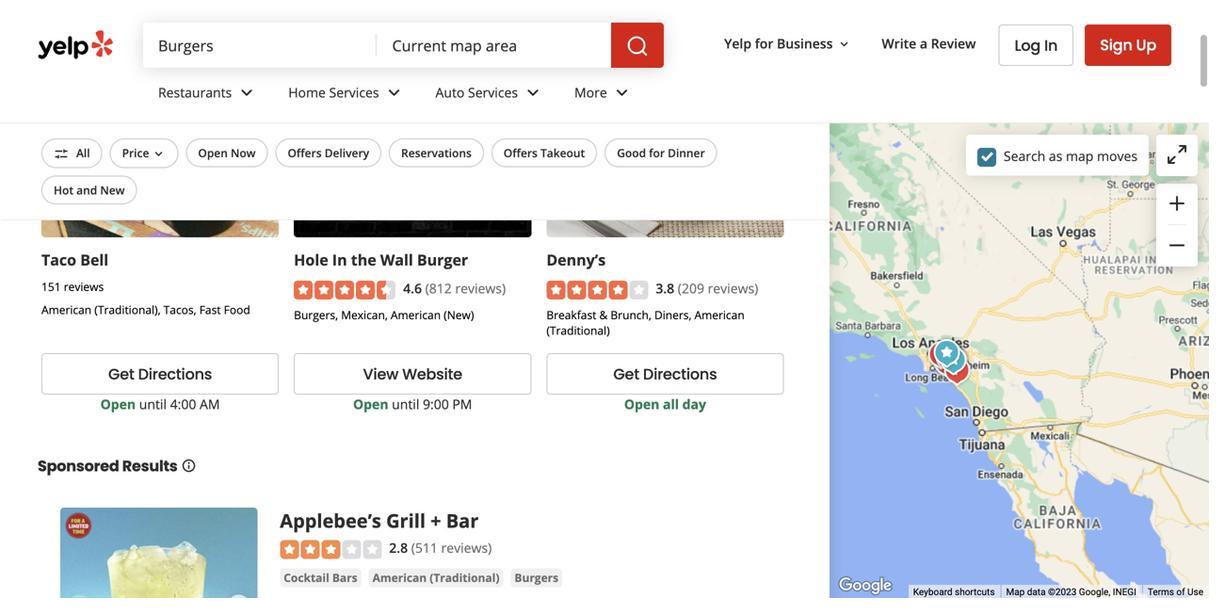 Task type: describe. For each thing, give the bounding box(es) containing it.
bunz image
[[923, 336, 961, 374]]

open for open until 4:00 am
[[100, 395, 136, 413]]

4.6 (812 reviews)
[[403, 279, 506, 297]]

price
[[122, 145, 149, 161]]

more link
[[560, 68, 649, 122]]

3.8 star rating image
[[547, 281, 649, 300]]

firehouse subs image
[[933, 344, 971, 382]]

zoom in image
[[1167, 192, 1189, 215]]

american inside taco bell 151 reviews american (traditional), tacos, fast food
[[41, 302, 92, 318]]

for for yelp
[[755, 34, 774, 52]]

view
[[363, 364, 399, 385]]

offers delivery button
[[276, 139, 382, 167]]

services for auto services
[[468, 83, 518, 101]]

sponsored
[[38, 455, 119, 477]]

9:00
[[423, 395, 449, 413]]

burgers
[[515, 570, 559, 585]]

applebee's grill + bar link
[[280, 508, 479, 534]]

website
[[402, 364, 463, 385]]

151
[[41, 279, 61, 294]]

more
[[575, 83, 607, 101]]

now
[[231, 145, 256, 161]]

get for taco bell
[[108, 364, 134, 385]]

diners,
[[655, 307, 692, 323]]

open for open all day
[[625, 395, 660, 413]]

pm
[[453, 395, 472, 413]]

as
[[1050, 147, 1063, 165]]

good for dinner button
[[605, 139, 718, 167]]

denny's link
[[547, 250, 606, 270]]

3.8
[[656, 279, 675, 297]]

american (traditional)
[[373, 570, 500, 585]]

shortcuts
[[955, 587, 995, 598]]

food
[[224, 302, 250, 318]]

the cut image
[[930, 339, 968, 377]]

applebee's grill + bar
[[280, 508, 479, 534]]

american (traditional) button
[[369, 568, 504, 587]]

review
[[931, 34, 977, 52]]

reviews
[[64, 279, 104, 294]]

(traditional) inside button
[[430, 570, 500, 585]]

use
[[1188, 587, 1204, 598]]

keyboard shortcuts
[[914, 587, 995, 598]]

breakfast
[[547, 307, 597, 323]]

inegi
[[1114, 587, 1137, 598]]

open now button
[[186, 139, 268, 167]]

3.8 (209 reviews)
[[656, 279, 759, 297]]

next image
[[227, 595, 250, 598]]

offers takeout
[[504, 145, 585, 161]]

american grub image
[[930, 336, 968, 374]]

american inside breakfast & brunch, diners, american (traditional)
[[695, 307, 745, 323]]

bar
[[446, 508, 479, 534]]

hole in the wall burger image
[[936, 342, 974, 380]]

in for log
[[1045, 35, 1058, 56]]

offers delivery
[[288, 145, 369, 161]]

data
[[1028, 587, 1046, 598]]

offers for offers delivery
[[288, 145, 322, 161]]

open now
[[198, 145, 256, 161]]

map region
[[695, 0, 1210, 598]]

log in
[[1015, 35, 1058, 56]]

24 chevron down v2 image
[[383, 81, 406, 104]]

open until 9:00 pm
[[353, 395, 472, 413]]

yelp for business
[[725, 34, 833, 52]]

view website link
[[294, 353, 532, 395]]

write
[[882, 34, 917, 52]]

get for denny's
[[614, 364, 640, 385]]

expand map image
[[1167, 143, 1189, 166]]

cocktail bars button
[[280, 568, 361, 587]]

terms
[[1148, 587, 1175, 598]]

4.6 star rating image
[[294, 281, 396, 300]]

16 filter v2 image
[[54, 146, 69, 162]]

24 chevron down v2 image for auto services
[[522, 81, 545, 104]]

home
[[289, 83, 326, 101]]

reviews) for get directions
[[708, 279, 759, 297]]

google,
[[1080, 587, 1111, 598]]

services for home services
[[329, 83, 379, 101]]

tacos,
[[164, 302, 197, 318]]

reviews) down bar
[[441, 539, 492, 557]]

all
[[663, 395, 679, 413]]

zoom out image
[[1167, 234, 1189, 257]]

(209
[[678, 279, 705, 297]]

taco
[[41, 250, 76, 270]]

Find text field
[[158, 35, 362, 56]]

in for hole
[[332, 250, 347, 270]]

business categories element
[[143, 68, 1172, 122]]

dinner
[[668, 145, 705, 161]]

fast
[[199, 302, 221, 318]]

applebee's
[[280, 508, 381, 534]]

breakfast & brunch, diners, american (traditional)
[[547, 307, 745, 338]]

all
[[76, 145, 90, 161]]

american down 4.6
[[391, 307, 441, 323]]

write a review
[[882, 34, 977, 52]]

previous image
[[68, 595, 90, 598]]

(511
[[412, 539, 438, 557]]

map data ©2023 google, inegi
[[1007, 587, 1137, 598]]

taco bell image
[[935, 342, 973, 380]]

home services
[[289, 83, 379, 101]]

up
[[1137, 34, 1157, 56]]

open all day
[[625, 395, 707, 413]]

2.8
[[389, 539, 408, 557]]

16 chevron down v2 image for yelp for business
[[837, 37, 852, 52]]

day
[[683, 395, 707, 413]]

mexican,
[[341, 307, 388, 323]]

Near text field
[[392, 35, 597, 56]]

auto services link
[[421, 68, 560, 122]]

burgers button
[[511, 568, 563, 587]]

american inside button
[[373, 570, 427, 585]]

hot
[[54, 182, 74, 198]]



Task type: locate. For each thing, give the bounding box(es) containing it.
results
[[122, 455, 178, 477]]

search as map moves
[[1004, 147, 1138, 165]]

24 chevron down v2 image for restaurants
[[236, 81, 258, 104]]

denny's
[[547, 250, 606, 270]]

price button
[[110, 139, 178, 168]]

google image
[[835, 574, 897, 598]]

open for open now
[[198, 145, 228, 161]]

services right auto
[[468, 83, 518, 101]]

reviews) up the (new)
[[456, 279, 506, 297]]

auto services
[[436, 83, 518, 101]]

16 info v2 image
[[181, 458, 196, 473]]

0 horizontal spatial none field
[[158, 35, 362, 56]]

1 horizontal spatial (traditional)
[[547, 323, 610, 338]]

0 vertical spatial (traditional)
[[547, 323, 610, 338]]

cocktail
[[284, 570, 330, 585]]

in right log
[[1045, 35, 1058, 56]]

+
[[431, 508, 441, 534]]

none field near
[[392, 35, 597, 56]]

get directions up open until 4:00 am
[[108, 364, 212, 385]]

until left 4:00
[[139, 395, 167, 413]]

2 until from the left
[[392, 395, 420, 413]]

map
[[1007, 587, 1025, 598]]

offers takeout button
[[492, 139, 598, 167]]

24 chevron down v2 image down find field
[[236, 81, 258, 104]]

hopdoddy burger bar image
[[931, 337, 969, 375], [928, 343, 965, 381]]

24 chevron down v2 image right auto services at the top
[[522, 81, 545, 104]]

wall
[[381, 250, 413, 270]]

(traditional) down 2.8 (511 reviews) on the left bottom of the page
[[430, 570, 500, 585]]

0 horizontal spatial get directions link
[[41, 353, 279, 395]]

24 chevron down v2 image
[[236, 81, 258, 104], [522, 81, 545, 104], [611, 81, 634, 104]]

search image
[[627, 35, 649, 58]]

2 offers from the left
[[504, 145, 538, 161]]

services left 24 chevron down v2 icon
[[329, 83, 379, 101]]

(traditional),
[[94, 302, 161, 318]]

16 chevron down v2 image right price
[[151, 146, 166, 162]]

1 vertical spatial in
[[332, 250, 347, 270]]

terms of use
[[1148, 587, 1204, 598]]

24 chevron down v2 image for more
[[611, 81, 634, 104]]

good
[[617, 145, 646, 161]]

get
[[108, 364, 134, 385], [614, 364, 640, 385]]

new
[[100, 182, 125, 198]]

1 horizontal spatial 16 chevron down v2 image
[[837, 37, 852, 52]]

0 vertical spatial in
[[1045, 35, 1058, 56]]

1 get directions from the left
[[108, 364, 212, 385]]

taco bell 151 reviews american (traditional), tacos, fast food
[[41, 250, 250, 318]]

0 vertical spatial for
[[755, 34, 774, 52]]

burnt crumbs image
[[933, 341, 971, 379]]

until left the 9:00
[[392, 395, 420, 413]]

search
[[1004, 147, 1046, 165]]

4.6
[[403, 279, 422, 297]]

all button
[[41, 139, 102, 168]]

1 horizontal spatial in
[[1045, 35, 1058, 56]]

0 horizontal spatial 16 chevron down v2 image
[[151, 146, 166, 162]]

0 horizontal spatial services
[[329, 83, 379, 101]]

grill
[[386, 508, 426, 534]]

0 horizontal spatial 24 chevron down v2 image
[[236, 81, 258, 104]]

16 chevron down v2 image inside "yelp for business" button
[[837, 37, 852, 52]]

for right the "good"
[[649, 145, 665, 161]]

of
[[1177, 587, 1186, 598]]

hole in the wall burger
[[294, 250, 468, 270]]

services
[[329, 83, 379, 101], [468, 83, 518, 101]]

2 get directions link from the left
[[547, 353, 784, 395]]

log in link
[[999, 24, 1074, 66]]

16 chevron down v2 image
[[837, 37, 852, 52], [151, 146, 166, 162]]

open up sponsored results
[[100, 395, 136, 413]]

moves
[[1098, 147, 1138, 165]]

directions for denny's
[[643, 364, 717, 385]]

16 chevron down v2 image right business
[[837, 37, 852, 52]]

None field
[[158, 35, 362, 56], [392, 35, 597, 56]]

0 horizontal spatial offers
[[288, 145, 322, 161]]

get directions link up 'open all day' at the right
[[547, 353, 784, 395]]

good for dinner
[[617, 145, 705, 161]]

1 get directions link from the left
[[41, 353, 279, 395]]

hole in the wall burger link
[[294, 250, 468, 270]]

reviews) right (209
[[708, 279, 759, 297]]

burgers,
[[294, 307, 338, 323]]

0 horizontal spatial in
[[332, 250, 347, 270]]

reviews) for view website
[[456, 279, 506, 297]]

crystal cove shake shack image
[[930, 345, 967, 383]]

1 get from the left
[[108, 364, 134, 385]]

american (traditional) link
[[369, 568, 504, 587]]

sign
[[1101, 34, 1133, 56]]

view website
[[363, 364, 463, 385]]

1 horizontal spatial for
[[755, 34, 774, 52]]

2 services from the left
[[468, 83, 518, 101]]

hot and new button
[[41, 176, 137, 204]]

open down view
[[353, 395, 389, 413]]

delivery
[[325, 145, 369, 161]]

open left the now
[[198, 145, 228, 161]]

denny's image
[[935, 343, 973, 381]]

a
[[920, 34, 928, 52]]

directions up all
[[643, 364, 717, 385]]

2 none field from the left
[[392, 35, 597, 56]]

taco bell link
[[41, 250, 109, 270]]

bars
[[332, 570, 358, 585]]

peter's gourmade burgers image
[[930, 336, 968, 374]]

open
[[198, 145, 228, 161], [100, 395, 136, 413], [353, 395, 389, 413], [625, 395, 660, 413]]

offers inside button
[[288, 145, 322, 161]]

1 vertical spatial 16 chevron down v2 image
[[151, 146, 166, 162]]

24 chevron down v2 image inside more link
[[611, 81, 634, 104]]

24 chevron down v2 image right more
[[611, 81, 634, 104]]

open left all
[[625, 395, 660, 413]]

1 vertical spatial (traditional)
[[430, 570, 500, 585]]

2.8 star rating image
[[280, 540, 382, 559]]

burgers, mexican, american (new)
[[294, 307, 474, 323]]

1 horizontal spatial offers
[[504, 145, 538, 161]]

1 24 chevron down v2 image from the left
[[236, 81, 258, 104]]

and
[[76, 182, 97, 198]]

get directions link for taco bell
[[41, 353, 279, 395]]

1 services from the left
[[329, 83, 379, 101]]

2.8 (511 reviews)
[[389, 539, 492, 557]]

0 horizontal spatial get directions
[[108, 364, 212, 385]]

1 horizontal spatial directions
[[643, 364, 717, 385]]

group
[[1157, 184, 1199, 267]]

until for website
[[392, 395, 420, 413]]

0 vertical spatial 16 chevron down v2 image
[[837, 37, 852, 52]]

16 chevron down v2 image inside price 'popup button'
[[151, 146, 166, 162]]

(new)
[[444, 307, 474, 323]]

directions for taco bell
[[138, 364, 212, 385]]

get up open until 4:00 am
[[108, 364, 134, 385]]

for right yelp
[[755, 34, 774, 52]]

0 horizontal spatial for
[[649, 145, 665, 161]]

open inside button
[[198, 145, 228, 161]]

1 horizontal spatial 24 chevron down v2 image
[[522, 81, 545, 104]]

for
[[755, 34, 774, 52], [649, 145, 665, 161]]

home services link
[[273, 68, 421, 122]]

takeout
[[541, 145, 585, 161]]

directions up 4:00
[[138, 364, 212, 385]]

0 horizontal spatial get
[[108, 364, 134, 385]]

write a review link
[[875, 26, 984, 60]]

hole
[[294, 250, 329, 270]]

american down "151"
[[41, 302, 92, 318]]

services inside "link"
[[468, 83, 518, 101]]

0 horizontal spatial directions
[[138, 364, 212, 385]]

cocktail bars
[[284, 570, 358, 585]]

none field up the home
[[158, 35, 362, 56]]

24 chevron down v2 image inside restaurants link
[[236, 81, 258, 104]]

1 horizontal spatial until
[[392, 395, 420, 413]]

slideshow element
[[60, 508, 257, 598]]

2 24 chevron down v2 image from the left
[[522, 81, 545, 104]]

none field find
[[158, 35, 362, 56]]

2 directions from the left
[[643, 364, 717, 385]]

for inside filters group
[[649, 145, 665, 161]]

2 get from the left
[[614, 364, 640, 385]]

the stand - american classics redefined image
[[931, 340, 969, 378]]

american down 3.8 (209 reviews)
[[695, 307, 745, 323]]

burger
[[417, 250, 468, 270]]

1 horizontal spatial services
[[468, 83, 518, 101]]

4:00
[[170, 395, 196, 413]]

2 get directions from the left
[[614, 364, 717, 385]]

get directions
[[108, 364, 212, 385], [614, 364, 717, 385]]

keyboard shortcuts button
[[914, 586, 995, 598]]

None search field
[[143, 23, 668, 68]]

offers left delivery
[[288, 145, 322, 161]]

get directions link up open until 4:00 am
[[41, 353, 279, 395]]

(traditional) down 3.8 star rating 'image'
[[547, 323, 610, 338]]

1 horizontal spatial get directions
[[614, 364, 717, 385]]

get directions up 'open all day' at the right
[[614, 364, 717, 385]]

1 horizontal spatial none field
[[392, 35, 597, 56]]

1 horizontal spatial get
[[614, 364, 640, 385]]

1 directions from the left
[[138, 364, 212, 385]]

none field up auto services "link"
[[392, 35, 597, 56]]

hot and new
[[54, 182, 125, 198]]

1 none field from the left
[[158, 35, 362, 56]]

1 horizontal spatial get directions link
[[547, 353, 784, 395]]

keyboard
[[914, 587, 953, 598]]

offers inside "button"
[[504, 145, 538, 161]]

brunch,
[[611, 307, 652, 323]]

yelp
[[725, 34, 752, 52]]

1 vertical spatial for
[[649, 145, 665, 161]]

24 chevron down v2 image inside auto services "link"
[[522, 81, 545, 104]]

for for good
[[649, 145, 665, 161]]

filters group
[[38, 139, 721, 204]]

1 offers from the left
[[288, 145, 322, 161]]

yelp for business button
[[717, 26, 860, 60]]

0 horizontal spatial until
[[139, 395, 167, 413]]

offers for offers takeout
[[504, 145, 538, 161]]

american down 2.8
[[373, 570, 427, 585]]

2 horizontal spatial 24 chevron down v2 image
[[611, 81, 634, 104]]

until for directions
[[139, 395, 167, 413]]

3 24 chevron down v2 image from the left
[[611, 81, 634, 104]]

in
[[1045, 35, 1058, 56], [332, 250, 347, 270]]

reservations
[[401, 145, 472, 161]]

offers
[[288, 145, 322, 161], [504, 145, 538, 161]]

get directions link for denny's
[[547, 353, 784, 395]]

0 horizontal spatial (traditional)
[[430, 570, 500, 585]]

burgers link
[[511, 568, 563, 587]]

in left the
[[332, 250, 347, 270]]

am
[[200, 395, 220, 413]]

1 until from the left
[[139, 395, 167, 413]]

open for open until 9:00 pm
[[353, 395, 389, 413]]

(traditional) inside breakfast & brunch, diners, american (traditional)
[[547, 323, 610, 338]]

get up 'open all day' at the right
[[614, 364, 640, 385]]

the riders club cafe image
[[939, 352, 977, 390]]

offers left the takeout
[[504, 145, 538, 161]]

restaurants link
[[143, 68, 273, 122]]

terms of use link
[[1148, 587, 1204, 598]]

applebee's grill + bar image
[[929, 334, 966, 372]]

(812
[[426, 279, 452, 297]]

16 chevron down v2 image for price
[[151, 146, 166, 162]]

get directions for denny's
[[614, 364, 717, 385]]

get directions for taco bell
[[108, 364, 212, 385]]



Task type: vqa. For each thing, say whether or not it's contained in the screenshot.
(812
yes



